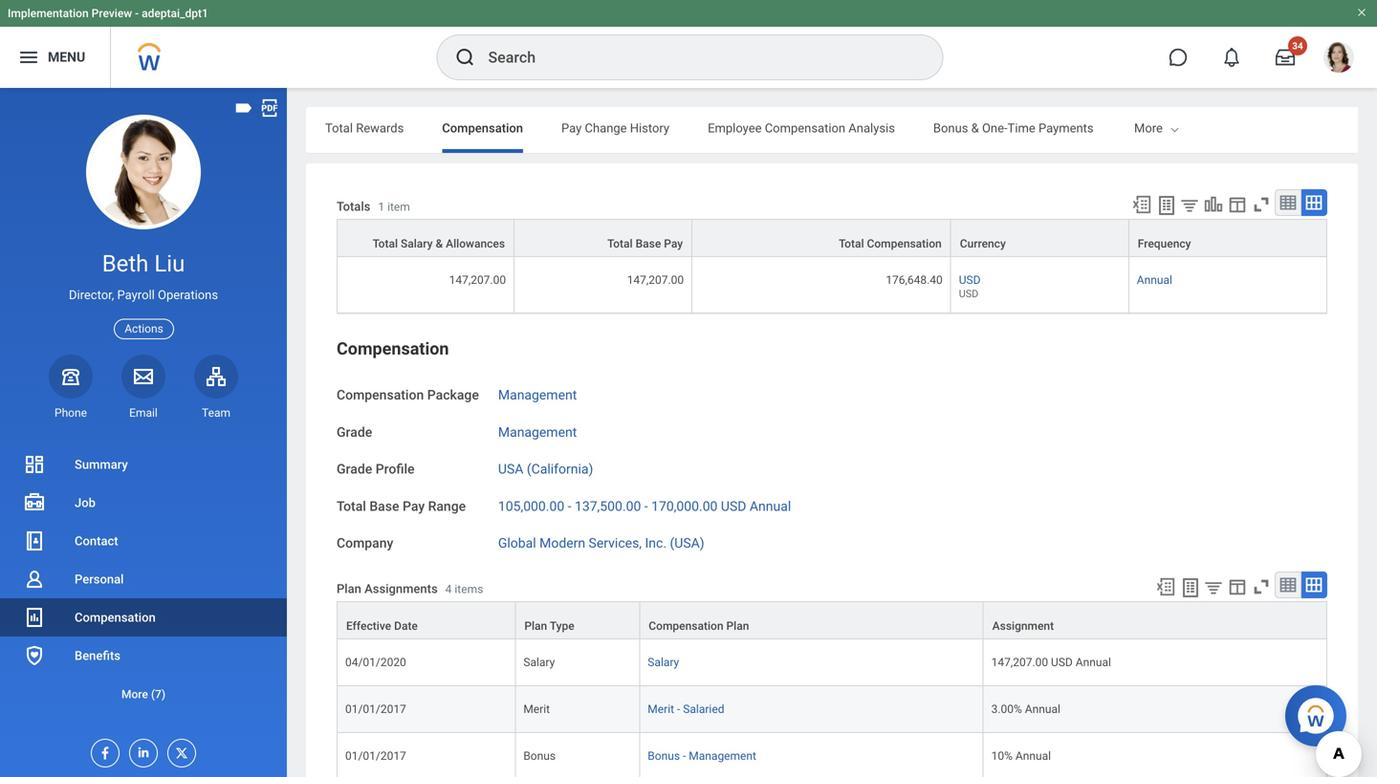 Task type: locate. For each thing, give the bounding box(es) containing it.
allowance
[[1212, 121, 1269, 135]]

0 horizontal spatial export to worksheets image
[[1156, 194, 1179, 217]]

170,000.00
[[652, 499, 718, 515]]

compensation up "salary" link
[[649, 620, 724, 633]]

liu
[[154, 250, 185, 277]]

row containing total salary & allowances
[[337, 219, 1328, 257]]

salary down item
[[401, 237, 433, 251]]

salary up merit - salaried link
[[648, 656, 680, 670]]

phone image
[[57, 365, 84, 388]]

- up the inc.
[[645, 499, 648, 515]]

base for total base pay
[[636, 237, 661, 251]]

1 horizontal spatial base
[[636, 237, 661, 251]]

& left one-
[[972, 121, 980, 135]]

1 vertical spatial &
[[436, 237, 443, 251]]

benefits link
[[0, 637, 287, 676]]

annual inside 105,000.00 - 137,500.00 - 170,000.00 usd annual link
[[750, 499, 792, 515]]

grade left the profile
[[337, 462, 372, 478]]

more for more
[[1135, 121, 1163, 135]]

view printable version (pdf) image
[[259, 98, 280, 119]]

- inside "menu" banner
[[135, 7, 139, 20]]

2 horizontal spatial 147,207.00
[[992, 656, 1049, 670]]

1 vertical spatial 01/01/2017
[[345, 750, 406, 764]]

row containing effective date
[[337, 602, 1328, 640]]

1 vertical spatial pay
[[664, 237, 683, 251]]

phone
[[55, 407, 87, 420]]

compensation plan
[[649, 620, 750, 633]]

- down merit - salaried
[[683, 750, 686, 764]]

export to worksheets image inside compensation group
[[1180, 577, 1203, 600]]

effective date button
[[338, 603, 515, 639]]

1 horizontal spatial &
[[972, 121, 980, 135]]

items
[[455, 583, 483, 596]]

1 horizontal spatial pay
[[562, 121, 582, 135]]

1 vertical spatial grade
[[337, 462, 372, 478]]

pay inside total base pay popup button
[[664, 237, 683, 251]]

0 vertical spatial select to filter grid data image
[[1180, 195, 1201, 215]]

147,207.00 down the 'total base pay'
[[627, 274, 684, 287]]

0 vertical spatial &
[[972, 121, 980, 135]]

usd right "170,000.00"
[[721, 499, 747, 515]]

merit down plan type
[[524, 703, 550, 717]]

change
[[585, 121, 627, 135]]

2 01/01/2017 from the top
[[345, 750, 406, 764]]

row containing 04/01/2020
[[337, 640, 1328, 687]]

profile
[[376, 462, 415, 478]]

salary down plan type
[[524, 656, 555, 670]]

select to filter grid data image
[[1180, 195, 1201, 215], [1204, 578, 1225, 598]]

2 horizontal spatial bonus
[[934, 121, 969, 135]]

annual link
[[1138, 270, 1173, 287]]

0 vertical spatial grade
[[337, 425, 372, 441]]

total rewards
[[325, 121, 404, 135]]

2 management link from the top
[[498, 421, 577, 441]]

0 horizontal spatial pay
[[403, 499, 425, 515]]

1 grade from the top
[[337, 425, 372, 441]]

more up export to excel image
[[1135, 121, 1163, 135]]

1 vertical spatial management link
[[498, 421, 577, 441]]

- inside merit - salaried link
[[677, 703, 681, 717]]

grade
[[337, 425, 372, 441], [337, 462, 372, 478]]

row
[[337, 219, 1328, 257], [337, 257, 1328, 314], [337, 602, 1328, 640], [337, 640, 1328, 687], [337, 687, 1328, 734], [337, 734, 1328, 778]]

profile logan mcneil image
[[1324, 42, 1355, 77]]

annual right "3.00%"
[[1026, 703, 1061, 717]]

select to filter grid data image left click to view/edit grid preferences icon
[[1204, 578, 1225, 598]]

click to view/edit grid preferences image
[[1228, 194, 1249, 215]]

pay change history
[[562, 121, 670, 135]]

table image
[[1279, 193, 1298, 212]]

toolbar for assignments
[[1147, 572, 1328, 602]]

grade up grade profile
[[337, 425, 372, 441]]

management for grade
[[498, 425, 577, 441]]

usd
[[959, 274, 981, 287], [959, 288, 979, 300], [721, 499, 747, 515], [1052, 656, 1073, 670]]

& inside popup button
[[436, 237, 443, 251]]

employee
[[708, 121, 762, 135]]

0 vertical spatial pay
[[562, 121, 582, 135]]

annual down assignment popup button
[[1076, 656, 1112, 670]]

1 vertical spatial toolbar
[[1147, 572, 1328, 602]]

click to view/edit grid preferences image
[[1228, 577, 1249, 598]]

list
[[0, 446, 287, 714]]

1 row from the top
[[337, 219, 1328, 257]]

1 management link from the top
[[498, 384, 577, 403]]

(usa)
[[670, 536, 705, 552]]

benefits
[[75, 649, 121, 664]]

0 vertical spatial more
[[1135, 121, 1163, 135]]

compensation
[[442, 121, 523, 135], [765, 121, 846, 135], [867, 237, 942, 251], [337, 339, 449, 359], [337, 388, 424, 403], [75, 611, 156, 625], [649, 620, 724, 633]]

email button
[[122, 355, 166, 421]]

compensation down the search image
[[442, 121, 523, 135]]

base for total base pay range
[[370, 499, 399, 515]]

01/01/2017
[[345, 703, 406, 717], [345, 750, 406, 764]]

0 horizontal spatial bonus
[[524, 750, 556, 764]]

management for compensation package
[[498, 388, 577, 403]]

147,207.00 down assignment on the right
[[992, 656, 1049, 670]]

director, payroll operations
[[69, 288, 218, 303]]

compensation up 176,648.40
[[867, 237, 942, 251]]

147,207.00 down allowances
[[449, 274, 506, 287]]

total for total base pay range
[[337, 499, 366, 515]]

export to worksheets image
[[1156, 194, 1179, 217], [1180, 577, 1203, 600]]

1 horizontal spatial merit
[[648, 703, 675, 717]]

1 horizontal spatial more
[[1135, 121, 1163, 135]]

1 01/01/2017 from the top
[[345, 703, 406, 717]]

0 horizontal spatial merit
[[524, 703, 550, 717]]

frequency
[[1138, 237, 1192, 251]]

merit for merit
[[524, 703, 550, 717]]

1 vertical spatial export to worksheets image
[[1180, 577, 1203, 600]]

- up modern
[[568, 499, 572, 515]]

one-
[[983, 121, 1008, 135]]

salary inside popup button
[[401, 237, 433, 251]]

compensation up compensation package
[[337, 339, 449, 359]]

more for more (7)
[[121, 688, 148, 702]]

more left (7)
[[121, 688, 148, 702]]

reimbursable
[[1133, 121, 1209, 135]]

row containing 147,207.00
[[337, 257, 1328, 314]]

3 row from the top
[[337, 602, 1328, 640]]

menu button
[[0, 27, 110, 88]]

totals
[[337, 199, 371, 214]]

justify image
[[17, 46, 40, 69]]

0 horizontal spatial select to filter grid data image
[[1180, 195, 1201, 215]]

usd down currency at the top right
[[959, 274, 981, 287]]

0 vertical spatial management link
[[498, 384, 577, 403]]

0 vertical spatial toolbar
[[1123, 189, 1328, 219]]

grade for grade profile
[[337, 462, 372, 478]]

1 horizontal spatial export to worksheets image
[[1180, 577, 1203, 600]]

2 horizontal spatial pay
[[664, 237, 683, 251]]

total for total salary & allowances
[[373, 237, 398, 251]]

176,648.40
[[886, 274, 943, 287]]

total for total rewards
[[325, 121, 353, 135]]

merit - salaried link
[[648, 699, 725, 717]]

implementation
[[8, 7, 89, 20]]

105,000.00
[[498, 499, 565, 515]]

annual
[[1138, 274, 1173, 287], [750, 499, 792, 515], [1076, 656, 1112, 670], [1026, 703, 1061, 717], [1016, 750, 1052, 764]]

1 horizontal spatial bonus
[[648, 750, 680, 764]]

- for bonus - management
[[683, 750, 686, 764]]

salary link
[[648, 653, 680, 670]]

compensation image
[[23, 607, 46, 630]]

team beth liu element
[[194, 406, 238, 421]]

1 merit from the left
[[524, 703, 550, 717]]

total inside compensation group
[[337, 499, 366, 515]]

0 horizontal spatial salary
[[401, 237, 433, 251]]

salaried
[[683, 703, 725, 717]]

bonus inside tab list
[[934, 121, 969, 135]]

total inside tab list
[[325, 121, 353, 135]]

frequency button
[[1130, 220, 1327, 257]]

bonus - management
[[648, 750, 757, 764]]

more (7) button
[[0, 684, 287, 707]]

export to worksheets image right export to excel icon
[[1180, 577, 1203, 600]]

1 vertical spatial management
[[498, 425, 577, 441]]

2 grade from the top
[[337, 462, 372, 478]]

assignment
[[993, 620, 1055, 633]]

annual right "170,000.00"
[[750, 499, 792, 515]]

actions button
[[114, 319, 174, 339]]

base inside compensation group
[[370, 499, 399, 515]]

1 horizontal spatial 147,207.00
[[627, 274, 684, 287]]

merit left salaried
[[648, 703, 675, 717]]

company
[[337, 536, 394, 552]]

1 vertical spatial select to filter grid data image
[[1204, 578, 1225, 598]]

- inside 'bonus - management' link
[[683, 750, 686, 764]]

compensation down the personal
[[75, 611, 156, 625]]

table image
[[1279, 576, 1298, 595]]

2 vertical spatial pay
[[403, 499, 425, 515]]

base inside popup button
[[636, 237, 661, 251]]

bonus for bonus & one-time payments
[[934, 121, 969, 135]]

- right preview
[[135, 7, 139, 20]]

date
[[394, 620, 418, 633]]

0 vertical spatial export to worksheets image
[[1156, 194, 1179, 217]]

0 horizontal spatial base
[[370, 499, 399, 515]]

4
[[446, 583, 452, 596]]

more
[[1135, 121, 1163, 135], [121, 688, 148, 702]]

linkedin image
[[130, 741, 151, 761]]

management
[[498, 388, 577, 403], [498, 425, 577, 441], [689, 750, 757, 764]]

toolbar inside compensation group
[[1147, 572, 1328, 602]]

0 horizontal spatial 147,207.00
[[449, 274, 506, 287]]

1 vertical spatial base
[[370, 499, 399, 515]]

4 row from the top
[[337, 640, 1328, 687]]

personal image
[[23, 568, 46, 591]]

bonus
[[934, 121, 969, 135], [524, 750, 556, 764], [648, 750, 680, 764]]

preview
[[92, 7, 132, 20]]

view team image
[[205, 365, 228, 388]]

0 vertical spatial base
[[636, 237, 661, 251]]

compensation inside navigation pane region
[[75, 611, 156, 625]]

2 row from the top
[[337, 257, 1328, 314]]

job image
[[23, 492, 46, 515]]

pay for total base pay
[[664, 237, 683, 251]]

summary image
[[23, 454, 46, 477]]

benefits image
[[23, 645, 46, 668]]

5 row from the top
[[337, 687, 1328, 734]]

147,207.00 inside compensation group
[[992, 656, 1049, 670]]

& left allowances
[[436, 237, 443, 251]]

usd link
[[959, 270, 981, 287]]

0 vertical spatial 01/01/2017
[[345, 703, 406, 717]]

147,207.00
[[449, 274, 506, 287], [627, 274, 684, 287], [992, 656, 1049, 670]]

job
[[75, 496, 96, 510]]

summary
[[75, 458, 128, 472]]

105,000.00 - 137,500.00 - 170,000.00 usd annual link
[[498, 495, 792, 515]]

0 vertical spatial management
[[498, 388, 577, 403]]

more inside more (7) dropdown button
[[121, 688, 148, 702]]

pay for total base pay range
[[403, 499, 425, 515]]

tab list
[[306, 107, 1359, 153]]

phone button
[[49, 355, 93, 421]]

total
[[325, 121, 353, 135], [373, 237, 398, 251], [608, 237, 633, 251], [839, 237, 865, 251], [337, 499, 366, 515]]

menu
[[48, 49, 85, 65]]

select to filter grid data image left view worker - expand/collapse chart image
[[1180, 195, 1201, 215]]

reimbursable allowance plan activity
[[1133, 121, 1340, 135]]

compensation left analysis
[[765, 121, 846, 135]]

-
[[135, 7, 139, 20], [568, 499, 572, 515], [645, 499, 648, 515], [677, 703, 681, 717], [683, 750, 686, 764]]

more (7)
[[121, 688, 166, 702]]

Search Workday  search field
[[488, 36, 904, 78]]

bonus for bonus - management
[[648, 750, 680, 764]]

analysis
[[849, 121, 896, 135]]

annual right 10%
[[1016, 750, 1052, 764]]

merit for merit - salaried
[[648, 703, 675, 717]]

email
[[129, 407, 158, 420]]

1 vertical spatial more
[[121, 688, 148, 702]]

grade for grade
[[337, 425, 372, 441]]

2 merit from the left
[[648, 703, 675, 717]]

facebook image
[[92, 741, 113, 762]]

pay inside compensation group
[[403, 499, 425, 515]]

1 horizontal spatial select to filter grid data image
[[1204, 578, 1225, 598]]

actions
[[125, 323, 163, 336]]

- left salaried
[[677, 703, 681, 717]]

export to worksheets image right export to excel image
[[1156, 194, 1179, 217]]

0 horizontal spatial more
[[121, 688, 148, 702]]

0 horizontal spatial &
[[436, 237, 443, 251]]

10% annual
[[992, 750, 1052, 764]]

toolbar
[[1123, 189, 1328, 219], [1147, 572, 1328, 602]]



Task type: vqa. For each thing, say whether or not it's contained in the screenshot.
Employee
yes



Task type: describe. For each thing, give the bounding box(es) containing it.
fullscreen image
[[1252, 577, 1273, 598]]

currency
[[960, 237, 1006, 251]]

contact image
[[23, 530, 46, 553]]

total base pay button
[[515, 220, 692, 257]]

implementation preview -   adeptai_dpt1
[[8, 7, 208, 20]]

3.00%
[[992, 703, 1023, 717]]

3.00% annual
[[992, 703, 1061, 717]]

select to filter grid data image for 1
[[1180, 195, 1201, 215]]

effective date
[[346, 620, 418, 633]]

team link
[[194, 355, 238, 421]]

usa (california) link
[[498, 458, 594, 478]]

tag image
[[233, 98, 255, 119]]

usd down usd link
[[959, 288, 979, 300]]

export to worksheets image for 1
[[1156, 194, 1179, 217]]

summary link
[[0, 446, 287, 484]]

total for total base pay
[[608, 237, 633, 251]]

beth
[[102, 250, 149, 277]]

1 horizontal spatial salary
[[524, 656, 555, 670]]

1
[[378, 200, 385, 214]]

payments
[[1039, 121, 1094, 135]]

total salary & allowances button
[[338, 220, 514, 257]]

expand table image
[[1305, 576, 1324, 595]]

contact
[[75, 534, 118, 549]]

compensation inside popup button
[[867, 237, 942, 251]]

01/01/2017 for bonus
[[345, 750, 406, 764]]

list containing summary
[[0, 446, 287, 714]]

merit - salaried
[[648, 703, 725, 717]]

plan inside tab list
[[1272, 121, 1297, 135]]

menu banner
[[0, 0, 1378, 88]]

export to worksheets image for assignments
[[1180, 577, 1203, 600]]

job link
[[0, 484, 287, 522]]

email beth liu element
[[122, 406, 166, 421]]

time
[[1008, 121, 1036, 135]]

10%
[[992, 750, 1013, 764]]

totals 1 item
[[337, 199, 410, 214]]

plan inside compensation plan popup button
[[727, 620, 750, 633]]

history
[[630, 121, 670, 135]]

beth liu
[[102, 250, 185, 277]]

- for merit - salaried
[[677, 703, 681, 717]]

2 vertical spatial management
[[689, 750, 757, 764]]

& inside tab list
[[972, 121, 980, 135]]

34
[[1293, 40, 1304, 52]]

compensation plan button
[[640, 603, 983, 639]]

view worker - expand/collapse chart image
[[1204, 194, 1225, 215]]

range
[[428, 499, 466, 515]]

close environment banner image
[[1357, 7, 1368, 18]]

notifications large image
[[1223, 48, 1242, 67]]

select to filter grid data image for assignments
[[1204, 578, 1225, 598]]

contact link
[[0, 522, 287, 561]]

payroll
[[117, 288, 155, 303]]

rewards
[[356, 121, 404, 135]]

management link for grade
[[498, 421, 577, 441]]

currency button
[[952, 220, 1129, 257]]

plan inside plan type popup button
[[525, 620, 548, 633]]

01/01/2017 for merit
[[345, 703, 406, 717]]

plan type
[[525, 620, 575, 633]]

total base pay
[[608, 237, 683, 251]]

105,000.00 - 137,500.00 - 170,000.00 usd annual
[[498, 499, 792, 515]]

compensation group
[[337, 338, 1328, 778]]

assignments
[[365, 582, 438, 596]]

(california)
[[527, 462, 594, 478]]

(7)
[[151, 688, 166, 702]]

activity
[[1300, 121, 1340, 135]]

global
[[498, 536, 536, 552]]

34 button
[[1265, 36, 1308, 78]]

employee compensation analysis
[[708, 121, 896, 135]]

2 horizontal spatial salary
[[648, 656, 680, 670]]

export to excel image
[[1132, 194, 1153, 215]]

management link for compensation package
[[498, 384, 577, 403]]

navigation pane region
[[0, 88, 287, 778]]

compensation inside popup button
[[649, 620, 724, 633]]

export to excel image
[[1156, 577, 1177, 598]]

x image
[[168, 741, 189, 762]]

director,
[[69, 288, 114, 303]]

pay inside tab list
[[562, 121, 582, 135]]

more (7) button
[[0, 676, 287, 714]]

compensation down compensation button
[[337, 388, 424, 403]]

grade profile
[[337, 462, 415, 478]]

total salary & allowances
[[373, 237, 505, 251]]

personal link
[[0, 561, 287, 599]]

usa
[[498, 462, 524, 478]]

total compensation
[[839, 237, 942, 251]]

usa (california)
[[498, 462, 594, 478]]

bonus - management link
[[648, 746, 757, 764]]

global modern services, inc. (usa)
[[498, 536, 705, 552]]

total for total compensation
[[839, 237, 865, 251]]

expand table image
[[1305, 193, 1324, 212]]

effective
[[346, 620, 391, 633]]

search image
[[454, 46, 477, 69]]

bonus & one-time payments
[[934, 121, 1094, 135]]

fullscreen image
[[1252, 194, 1273, 215]]

operations
[[158, 288, 218, 303]]

inc.
[[645, 536, 667, 552]]

inbox large image
[[1276, 48, 1296, 67]]

type
[[550, 620, 575, 633]]

team
[[202, 407, 231, 420]]

137,500.00
[[575, 499, 641, 515]]

147,207.00 usd annual
[[992, 656, 1112, 670]]

plan assignments 4 items
[[337, 582, 483, 596]]

phone beth liu element
[[49, 406, 93, 421]]

usd down assignment on the right
[[1052, 656, 1073, 670]]

compensation button
[[337, 339, 449, 359]]

allowances
[[446, 237, 505, 251]]

modern
[[540, 536, 586, 552]]

total compensation button
[[693, 220, 951, 257]]

package
[[427, 388, 479, 403]]

personal
[[75, 573, 124, 587]]

6 row from the top
[[337, 734, 1328, 778]]

bonus for bonus
[[524, 750, 556, 764]]

toolbar for 1
[[1123, 189, 1328, 219]]

annual down frequency
[[1138, 274, 1173, 287]]

compensation package
[[337, 388, 479, 403]]

04/01/2020
[[345, 656, 406, 670]]

global modern services, inc. (usa) link
[[498, 532, 705, 552]]

tab list containing total rewards
[[306, 107, 1359, 153]]

mail image
[[132, 365, 155, 388]]

- for 105,000.00 - 137,500.00 - 170,000.00 usd annual
[[568, 499, 572, 515]]

compensation link
[[0, 599, 287, 637]]

services,
[[589, 536, 642, 552]]



